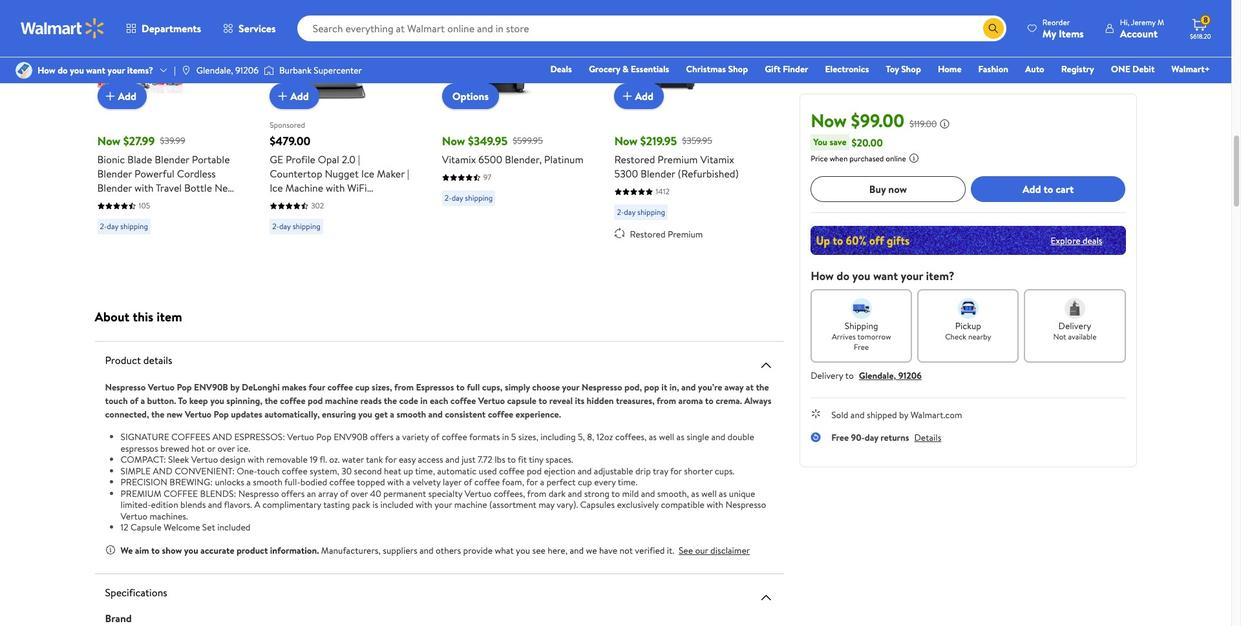 Task type: locate. For each thing, give the bounding box(es) containing it.
2- for now $27.99
[[100, 221, 107, 232]]

$219.95
[[640, 133, 677, 149]]

day
[[452, 193, 463, 204], [624, 207, 635, 218], [107, 221, 118, 232], [279, 221, 291, 232], [865, 432, 878, 445]]

at
[[746, 381, 754, 394]]

| right 302
[[329, 195, 332, 209]]

0 vertical spatial env90b
[[194, 381, 228, 394]]

opal
[[318, 153, 339, 167]]

delivery inside delivery not available
[[1058, 320, 1091, 333]]

0 vertical spatial home
[[938, 63, 962, 76]]

shop right christmas
[[728, 63, 748, 76]]

shop for toy shop
[[901, 63, 921, 76]]

0 horizontal spatial do
[[58, 64, 68, 77]]

1 vertical spatial want
[[873, 268, 898, 284]]

included
[[380, 499, 413, 512], [217, 522, 250, 535]]

to down arrives
[[845, 370, 854, 383]]

vitamix left 6500
[[442, 153, 476, 167]]

0 horizontal spatial machine
[[325, 395, 358, 408]]

a left velvety
[[406, 476, 410, 489]]

Walmart Site-Wide search field
[[297, 16, 1006, 41]]

premium down the 1412
[[668, 228, 703, 241]]

2 horizontal spatial for
[[670, 465, 682, 478]]

disclaimer
[[710, 545, 750, 557]]

0 horizontal spatial add to cart image
[[102, 89, 118, 104]]

the down button.
[[151, 408, 164, 421]]

and up aroma
[[681, 381, 696, 394]]

touch up connected,
[[105, 395, 128, 408]]

ge profile opal 2.0 | countertop nugget ice maker | ice machine with wifi connectivity | smart home kitchen essentials | stainless steel image
[[270, 0, 390, 99]]

add for restored premium vitamix 5300 blender (refurbished)
[[635, 89, 654, 103]]

explore deals link
[[1045, 229, 1108, 252]]

compatible
[[661, 499, 704, 512]]

button.
[[147, 395, 176, 408]]

 image for how do you want your items?
[[16, 62, 32, 79]]

gift
[[765, 63, 781, 76]]

now inside now $219.95 $359.95 restored premium vitamix 5300 blender (refurbished)
[[614, 133, 638, 149]]

home
[[938, 63, 962, 76], [363, 195, 391, 209]]

env90b inside 'nespresso vertuo pop env90b by delonghi makes four coffee cup sizes, from espressos to full cups, simply choose your nespresso pod, pop it in, and you're away at the touch of a button. to keep you spinning, the coffee pod machine reads the code in each coffee vertuo capsule to reveal its hidden treasures, from aroma to crema. always connected, the new vertuo pop updates automatically, ensuring you get a smooth and consistent coffee experience.'
[[194, 381, 228, 394]]

1 horizontal spatial over
[[351, 488, 368, 501]]

2-day shipping for now $349.95
[[445, 193, 493, 204]]

touch left full-
[[257, 465, 280, 478]]

0 horizontal spatial pod
[[308, 395, 323, 408]]

1 vitamix from the left
[[442, 153, 476, 167]]

1 horizontal spatial add to cart image
[[620, 89, 635, 104]]

details
[[143, 354, 172, 368]]

1 horizontal spatial essentials
[[631, 63, 669, 76]]

0 vertical spatial in
[[420, 395, 428, 408]]

0 horizontal spatial want
[[86, 64, 105, 77]]

|
[[174, 64, 176, 77], [358, 153, 360, 167], [407, 167, 409, 181], [329, 195, 332, 209], [352, 209, 354, 224]]

online
[[886, 153, 906, 164]]

1 vertical spatial offers
[[281, 488, 305, 501]]

a left variety
[[396, 431, 400, 444]]

&
[[622, 63, 629, 76]]

well
[[659, 431, 674, 444], [701, 488, 717, 501]]

with inside now $27.99 $39.99 bionic blade blender portable blender powerful cordless blender with travel bottle new 6 pieces
[[134, 181, 154, 195]]

1 horizontal spatial cup
[[578, 476, 592, 489]]

your up "its"
[[562, 381, 579, 394]]

1 vertical spatial pop
[[214, 408, 229, 421]]

cup up reads
[[355, 381, 370, 394]]

now for now $27.99 $39.99 bionic blade blender portable blender powerful cordless blender with travel bottle new 6 pieces
[[97, 133, 120, 149]]

0 vertical spatial sizes,
[[372, 381, 392, 394]]

0 horizontal spatial essentials
[[306, 209, 350, 224]]

machine inside signature coffees and espressos: vertuo pop env90b offers a variety of coffee formats in 5 sizes, including 5, 8, 12oz coffees, as well as single and double espressos brewed hot or over ice. compact: sleek vertuo design with removable 19 fl. oz. water tank for easy access and just 7.72 lbs to fit tiny spaces. simple and convenient: one-touch coffee system, 30 second heat up time, automatic used coffee pod ejection and adjustable drip tray for shorter cups. precision brewing: unlocks a smooth full-bodied coffee topped with a velvety layer of coffee foam, for a perfect cup every time. premium coffee blends: nespresso offers an array of over 40 permanent specialty vertuo coffees, from dark and strong to mild and smooth, as well as unique limited-edition blends and flavors. a complimentary tasting pack is included with your machine (assortment may vary). capsules exclusively compatible with nespresso vertuo machines. 12 capsule welcome set included
[[454, 499, 487, 512]]

0 horizontal spatial smooth
[[253, 476, 282, 489]]

christmas
[[686, 63, 726, 76]]

0 horizontal spatial delivery
[[811, 370, 843, 383]]

shop for christmas shop
[[728, 63, 748, 76]]

0 vertical spatial essentials
[[631, 63, 669, 76]]

0 horizontal spatial add button
[[97, 83, 147, 109]]

1 horizontal spatial want
[[873, 268, 898, 284]]

0 vertical spatial from
[[394, 381, 414, 394]]

0 horizontal spatial env90b
[[194, 381, 228, 394]]

0 horizontal spatial touch
[[105, 395, 128, 408]]

delivery
[[1058, 320, 1091, 333], [811, 370, 843, 383]]

new
[[167, 408, 183, 421]]

perfect
[[546, 476, 576, 489]]

0 horizontal spatial included
[[217, 522, 250, 535]]

1 horizontal spatial glendale,
[[859, 370, 896, 383]]

3 add button from the left
[[614, 83, 664, 109]]

wifi
[[347, 181, 367, 195]]

1 vertical spatial delivery
[[811, 370, 843, 383]]

0 horizontal spatial by
[[230, 381, 240, 394]]

2 horizontal spatial from
[[657, 395, 676, 408]]

delivery for to
[[811, 370, 843, 383]]

2 product group from the left
[[270, 0, 414, 260]]

your inside 'nespresso vertuo pop env90b by delonghi makes four coffee cup sizes, from espressos to full cups, simply choose your nespresso pod, pop it in, and you're away at the touch of a button. to keep you spinning, the coffee pod machine reads the code in each coffee vertuo capsule to reveal its hidden treasures, from aroma to crema. always connected, the new vertuo pop updates automatically, ensuring you get a smooth and consistent coffee experience.'
[[562, 381, 579, 394]]

with up 105
[[134, 181, 154, 195]]

add for $479.00
[[290, 89, 309, 103]]

finder
[[783, 63, 808, 76]]

7.72
[[478, 454, 492, 467]]

nespresso down one-
[[238, 488, 279, 501]]

blender down bionic in the left of the page
[[97, 181, 132, 195]]

0 vertical spatial offers
[[370, 431, 394, 444]]

add to cart image
[[102, 89, 118, 104], [620, 89, 635, 104]]

6
[[97, 195, 103, 209]]

delivery down intent image for delivery
[[1058, 320, 1091, 333]]

smooth inside signature coffees and espressos: vertuo pop env90b offers a variety of coffee formats in 5 sizes, including 5, 8, 12oz coffees, as well as single and double espressos brewed hot or over ice. compact: sleek vertuo design with removable 19 fl. oz. water tank for easy access and just 7.72 lbs to fit tiny spaces. simple and convenient: one-touch coffee system, 30 second heat up time, automatic used coffee pod ejection and adjustable drip tray for shorter cups. precision brewing: unlocks a smooth full-bodied coffee topped with a velvety layer of coffee foam, for a perfect cup every time. premium coffee blends: nespresso offers an array of over 40 permanent specialty vertuo coffees, from dark and strong to mild and smooth, as well as unique limited-edition blends and flavors. a complimentary tasting pack is included with your machine (assortment may vary). capsules exclusively compatible with nespresso vertuo machines. 12 capsule welcome set included
[[253, 476, 282, 489]]

over right or
[[218, 442, 235, 455]]

deals link
[[545, 62, 578, 76]]

2 horizontal spatial add button
[[614, 83, 664, 109]]

1 horizontal spatial in
[[502, 431, 509, 444]]

1 vertical spatial touch
[[257, 465, 280, 478]]

1 vertical spatial env90b
[[334, 431, 368, 444]]

shop inside "link"
[[728, 63, 748, 76]]

1 product group from the left
[[97, 0, 241, 260]]

debit
[[1132, 63, 1155, 76]]

your down layer
[[435, 499, 452, 512]]

0 vertical spatial pod
[[308, 395, 323, 408]]

full
[[467, 381, 480, 394]]

of up connected,
[[130, 395, 138, 408]]

1 horizontal spatial for
[[526, 476, 538, 489]]

well left single
[[659, 431, 674, 444]]

shop right toy
[[901, 63, 921, 76]]

save
[[830, 136, 846, 149]]

gift finder
[[765, 63, 808, 76]]

it.
[[667, 545, 674, 557]]

one debit
[[1111, 63, 1155, 76]]

and right mild
[[641, 488, 655, 501]]

vitamix down $359.95
[[700, 153, 734, 167]]

and down the each on the bottom
[[428, 408, 443, 421]]

and left others
[[419, 545, 434, 557]]

nearby
[[968, 332, 991, 343]]

for right the tank
[[385, 454, 397, 467]]

pod inside signature coffees and espressos: vertuo pop env90b offers a variety of coffee formats in 5 sizes, including 5, 8, 12oz coffees, as well as single and double espressos brewed hot or over ice. compact: sleek vertuo design with removable 19 fl. oz. water tank for easy access and just 7.72 lbs to fit tiny spaces. simple and convenient: one-touch coffee system, 30 second heat up time, automatic used coffee pod ejection and adjustable drip tray for shorter cups. precision brewing: unlocks a smooth full-bodied coffee topped with a velvety layer of coffee foam, for a perfect cup every time. premium coffee blends: nespresso offers an array of over 40 permanent specialty vertuo coffees, from dark and strong to mild and smooth, as well as unique limited-edition blends and flavors. a complimentary tasting pack is included with your machine (assortment may vary). capsules exclusively compatible with nespresso vertuo machines. 12 capsule welcome set included
[[527, 465, 542, 478]]

1 horizontal spatial vitamix
[[700, 153, 734, 167]]

second
[[354, 465, 382, 478]]

1 horizontal spatial shop
[[901, 63, 921, 76]]

1 horizontal spatial ice
[[361, 167, 374, 181]]

2 vertical spatial pop
[[316, 431, 331, 444]]

0 horizontal spatial home
[[363, 195, 391, 209]]

offers down get
[[370, 431, 394, 444]]

with inside sponsored $479.00 ge profile opal 2.0 | countertop nugget ice maker | ice machine with wifi connectivity | smart home kitchen essentials | stainless steel
[[326, 181, 345, 195]]

2-day shipping down 97
[[445, 193, 493, 204]]

see
[[679, 545, 693, 557]]

1 horizontal spatial add button
[[270, 83, 319, 109]]

purchased
[[849, 153, 884, 164]]

product group containing now $219.95
[[614, 0, 758, 260]]

1 horizontal spatial sizes,
[[518, 431, 538, 444]]

1 shop from the left
[[728, 63, 748, 76]]

from inside signature coffees and espressos: vertuo pop env90b offers a variety of coffee formats in 5 sizes, including 5, 8, 12oz coffees, as well as single and double espressos brewed hot or over ice. compact: sleek vertuo design with removable 19 fl. oz. water tank for easy access and just 7.72 lbs to fit tiny spaces. simple and convenient: one-touch coffee system, 30 second heat up time, automatic used coffee pod ejection and adjustable drip tray for shorter cups. precision brewing: unlocks a smooth full-bodied coffee topped with a velvety layer of coffee foam, for a perfect cup every time. premium coffee blends: nespresso offers an array of over 40 permanent specialty vertuo coffees, from dark and strong to mild and smooth, as well as unique limited-edition blends and flavors. a complimentary tasting pack is included with your machine (assortment may vary). capsules exclusively compatible with nespresso vertuo machines. 12 capsule welcome set included
[[527, 488, 546, 501]]

restored premium
[[630, 228, 703, 241]]

0 vertical spatial cup
[[355, 381, 370, 394]]

product group containing now $27.99
[[97, 0, 241, 260]]

offers
[[370, 431, 394, 444], [281, 488, 305, 501]]

ejection
[[544, 465, 575, 478]]

8 $618.20
[[1190, 14, 1211, 41]]

0 horizontal spatial  image
[[16, 62, 32, 79]]

0 vertical spatial delivery
[[1058, 320, 1091, 333]]

in left the each on the bottom
[[420, 395, 428, 408]]

you up intent image for shipping at the right of page
[[852, 268, 870, 284]]

intent image for pickup image
[[958, 299, 978, 319]]

2 add to cart image from the left
[[620, 89, 635, 104]]

 image
[[16, 62, 32, 79], [264, 64, 274, 77], [181, 65, 191, 76]]

2 add button from the left
[[270, 83, 319, 109]]

1 vertical spatial how
[[811, 268, 834, 284]]

or
[[207, 442, 215, 455]]

1 horizontal spatial home
[[938, 63, 962, 76]]

over left 40
[[351, 488, 368, 501]]

of right array
[[340, 488, 348, 501]]

0 vertical spatial glendale,
[[196, 64, 233, 77]]

coffee left the 19 on the bottom of the page
[[282, 465, 307, 478]]

permanent
[[383, 488, 426, 501]]

to inside button
[[1044, 182, 1053, 196]]

2 vertical spatial from
[[527, 488, 546, 501]]

velvety
[[413, 476, 441, 489]]

1 vertical spatial in
[[502, 431, 509, 444]]

1 horizontal spatial pod
[[527, 465, 542, 478]]

smooth down code
[[396, 408, 426, 421]]

topped
[[357, 476, 385, 489]]

reads
[[360, 395, 382, 408]]

add down items?
[[118, 89, 136, 103]]

restored down $219.95
[[614, 153, 655, 167]]

0 vertical spatial and
[[213, 431, 232, 444]]

spaces.
[[546, 454, 573, 467]]

it
[[661, 381, 667, 394]]

registry link
[[1055, 62, 1100, 76]]

blends
[[180, 499, 206, 512]]

hi,
[[1120, 16, 1129, 27]]

from left dark
[[527, 488, 546, 501]]

essentials down machine on the left
[[306, 209, 350, 224]]

now $219.95 $359.95 restored premium vitamix 5300 blender (refurbished)
[[614, 133, 739, 181]]

adjustable
[[594, 465, 633, 478]]

1 horizontal spatial  image
[[181, 65, 191, 76]]

when
[[830, 153, 848, 164]]

coffee
[[164, 488, 198, 501]]

explore
[[1051, 234, 1080, 247]]

0 horizontal spatial coffees,
[[494, 488, 525, 501]]

want for item?
[[873, 268, 898, 284]]

env90b up keep
[[194, 381, 228, 394]]

account
[[1120, 26, 1158, 40]]

capsules
[[580, 499, 615, 512]]

1 vertical spatial from
[[657, 395, 676, 408]]

as up tray at the right of page
[[649, 431, 657, 444]]

bionic blade blender portable blender powerful cordless blender with travel bottle new 6 pieces image
[[97, 0, 218, 99]]

with left wifi
[[326, 181, 345, 195]]

in inside signature coffees and espressos: vertuo pop env90b offers a variety of coffee formats in 5 sizes, including 5, 8, 12oz coffees, as well as single and double espressos brewed hot or over ice. compact: sleek vertuo design with removable 19 fl. oz. water tank for easy access and just 7.72 lbs to fit tiny spaces. simple and convenient: one-touch coffee system, 30 second heat up time, automatic used coffee pod ejection and adjustable drip tray for shorter cups. precision brewing: unlocks a smooth full-bodied coffee topped with a velvety layer of coffee foam, for a perfect cup every time. premium coffee blends: nespresso offers an array of over 40 permanent specialty vertuo coffees, from dark and strong to mild and smooth, as well as unique limited-edition blends and flavors. a complimentary tasting pack is included with your machine (assortment may vary). capsules exclusively compatible with nespresso vertuo machines. 12 capsule welcome set included
[[502, 431, 509, 444]]

now up bionic in the left of the page
[[97, 133, 120, 149]]

sizes, right 5
[[518, 431, 538, 444]]

0 horizontal spatial how
[[37, 64, 55, 77]]

specialty
[[428, 488, 462, 501]]

smart
[[334, 195, 361, 209]]

2 horizontal spatial pop
[[316, 431, 331, 444]]

1 vertical spatial home
[[363, 195, 391, 209]]

a left dark
[[540, 476, 544, 489]]

now for now $349.95 $599.95 vitamix 6500 blender, platinum
[[442, 133, 465, 149]]

3 product group from the left
[[442, 0, 586, 260]]

toy shop link
[[880, 62, 927, 76]]

to left full
[[456, 381, 465, 394]]

2-day shipping for now $27.99
[[100, 221, 148, 232]]

0 vertical spatial touch
[[105, 395, 128, 408]]

pop left the updates
[[214, 408, 229, 421]]

accurate
[[200, 545, 234, 557]]

variety
[[402, 431, 429, 444]]

91206 down the services dropdown button
[[235, 64, 259, 77]]

1 horizontal spatial env90b
[[334, 431, 368, 444]]

cup inside 'nespresso vertuo pop env90b by delonghi makes four coffee cup sizes, from espressos to full cups, simply choose your nespresso pod, pop it in, and you're away at the touch of a button. to keep you spinning, the coffee pod machine reads the code in each coffee vertuo capsule to reveal its hidden treasures, from aroma to crema. always connected, the new vertuo pop updates automatically, ensuring you get a smooth and consistent coffee experience.'
[[355, 381, 370, 394]]

0 horizontal spatial over
[[218, 442, 235, 455]]

your left items?
[[108, 64, 125, 77]]

| left stainless
[[352, 209, 354, 224]]

day for now $219.95
[[624, 207, 635, 218]]

walmart.com
[[910, 409, 962, 422]]

how up arrives
[[811, 268, 834, 284]]

and right sold on the right bottom of page
[[850, 409, 865, 422]]

legal information image
[[909, 153, 919, 164]]

platinum
[[544, 153, 583, 167]]

delivery up sold on the right bottom of page
[[811, 370, 843, 383]]

0 vertical spatial by
[[230, 381, 240, 394]]

returns
[[881, 432, 909, 445]]

0 horizontal spatial well
[[659, 431, 674, 444]]

1 horizontal spatial how
[[811, 268, 834, 284]]

home right smart
[[363, 195, 391, 209]]

and
[[213, 431, 232, 444], [153, 465, 172, 478]]

4 product group from the left
[[614, 0, 758, 260]]

pod down four at the left bottom of the page
[[308, 395, 323, 408]]

0 horizontal spatial cup
[[355, 381, 370, 394]]

from down it
[[657, 395, 676, 408]]

 image down the walmart image
[[16, 62, 32, 79]]

0 vertical spatial machine
[[325, 395, 358, 408]]

of right variety
[[431, 431, 439, 444]]

machine down layer
[[454, 499, 487, 512]]

1 horizontal spatial free
[[854, 342, 869, 353]]

up to sixty percent off deals. shop now. image
[[811, 226, 1126, 255]]

well down shorter
[[701, 488, 717, 501]]

not
[[1053, 332, 1066, 343]]

blender,
[[505, 153, 542, 167]]

ge
[[270, 153, 283, 167]]

walmart image
[[21, 18, 105, 39]]

add to cart image for now $219.95
[[620, 89, 635, 104]]

price
[[811, 153, 828, 164]]

and left 'ice.'
[[213, 431, 232, 444]]

free down shipping
[[854, 342, 869, 353]]

(assortment
[[489, 499, 536, 512]]

5300
[[614, 167, 638, 181]]

 image left glendale, 91206 on the left of the page
[[181, 65, 191, 76]]

add
[[118, 89, 136, 103], [290, 89, 309, 103], [635, 89, 654, 103], [1023, 182, 1041, 196]]

1 horizontal spatial do
[[837, 268, 849, 284]]

2 vitamix from the left
[[700, 153, 734, 167]]

1 horizontal spatial delivery
[[1058, 320, 1091, 333]]

0 vertical spatial free
[[854, 342, 869, 353]]

touch
[[105, 395, 128, 408], [257, 465, 280, 478]]

add to cart image down how do you want your items?
[[102, 89, 118, 104]]

1 horizontal spatial well
[[701, 488, 717, 501]]

0 vertical spatial well
[[659, 431, 674, 444]]

add button down burbank
[[270, 83, 319, 109]]

now inside the now $349.95 $599.95 vitamix 6500 blender, platinum
[[442, 133, 465, 149]]

Search search field
[[297, 16, 1006, 41]]

your left item?
[[901, 268, 923, 284]]

1 vertical spatial machine
[[454, 499, 487, 512]]

smooth inside 'nespresso vertuo pop env90b by delonghi makes four coffee cup sizes, from espressos to full cups, simply choose your nespresso pod, pop it in, and you're away at the touch of a button. to keep you spinning, the coffee pod machine reads the code in each coffee vertuo capsule to reveal its hidden treasures, from aroma to crema. always connected, the new vertuo pop updates automatically, ensuring you get a smooth and consistent coffee experience.'
[[396, 408, 426, 421]]

want
[[86, 64, 105, 77], [873, 268, 898, 284]]

1 vertical spatial sizes,
[[518, 431, 538, 444]]

1 vertical spatial free
[[831, 432, 849, 445]]

env90b inside signature coffees and espressos: vertuo pop env90b offers a variety of coffee formats in 5 sizes, including 5, 8, 12oz coffees, as well as single and double espressos brewed hot or over ice. compact: sleek vertuo design with removable 19 fl. oz. water tank for easy access and just 7.72 lbs to fit tiny spaces. simple and convenient: one-touch coffee system, 30 second heat up time, automatic used coffee pod ejection and adjustable drip tray for shorter cups. precision brewing: unlocks a smooth full-bodied coffee topped with a velvety layer of coffee foam, for a perfect cup every time. premium coffee blends: nespresso offers an array of over 40 permanent specialty vertuo coffees, from dark and strong to mild and smooth, as well as unique limited-edition blends and flavors. a complimentary tasting pack is included with your machine (assortment may vary). capsules exclusively compatible with nespresso vertuo machines. 12 capsule welcome set included
[[334, 431, 368, 444]]

1 vertical spatial essentials
[[306, 209, 350, 224]]

connectivity
[[270, 195, 327, 209]]

by right shipped on the right bottom of page
[[899, 409, 908, 422]]

to left mild
[[611, 488, 620, 501]]

vitamix 6500 blender, platinum image
[[442, 0, 562, 99]]

2 shop from the left
[[901, 63, 921, 76]]

you left see
[[516, 545, 530, 557]]

add to cart image for now $27.99
[[102, 89, 118, 104]]

want left item?
[[873, 268, 898, 284]]

delivery to glendale, 91206
[[811, 370, 922, 383]]

included down flavors.
[[217, 522, 250, 535]]

day for now $27.99
[[107, 221, 118, 232]]

1 horizontal spatial pop
[[214, 408, 229, 421]]

1 horizontal spatial machine
[[454, 499, 487, 512]]

blends:
[[200, 488, 236, 501]]

to
[[178, 395, 187, 408]]

specifications image
[[758, 590, 774, 606]]

97
[[483, 172, 491, 183]]

1 horizontal spatial from
[[527, 488, 546, 501]]

restored down the 1412
[[630, 228, 666, 241]]

product details image
[[758, 358, 774, 374]]

1 horizontal spatial coffees,
[[615, 431, 647, 444]]

shipping for now $349.95
[[465, 193, 493, 204]]

1 add to cart image from the left
[[102, 89, 118, 104]]

want left items?
[[86, 64, 105, 77]]

tiny
[[529, 454, 543, 467]]

add inside button
[[1023, 182, 1041, 196]]

0 horizontal spatial in
[[420, 395, 428, 408]]

restored premium vitamix 5300 blender (refurbished) image
[[614, 0, 735, 99]]

1 vertical spatial do
[[837, 268, 849, 284]]

bionic
[[97, 153, 125, 167]]

machine up ensuring
[[325, 395, 358, 408]]

1 add button from the left
[[97, 83, 147, 109]]

product group
[[97, 0, 241, 260], [270, 0, 414, 260], [442, 0, 586, 260], [614, 0, 758, 260]]

 image left burbank
[[264, 64, 274, 77]]

glendale, down tomorrow at the right bottom of page
[[859, 370, 896, 383]]

1 vertical spatial and
[[153, 465, 172, 478]]

env90b up water
[[334, 431, 368, 444]]

smooth left full-
[[253, 476, 282, 489]]

included right is
[[380, 499, 413, 512]]

offers left "an"
[[281, 488, 305, 501]]

free
[[854, 342, 869, 353], [831, 432, 849, 445]]

0 vertical spatial premium
[[658, 153, 698, 167]]

2.0
[[342, 153, 355, 167]]

premium down $219.95
[[658, 153, 698, 167]]

1 vertical spatial well
[[701, 488, 717, 501]]

now inside now $27.99 $39.99 bionic blade blender portable blender powerful cordless blender with travel bottle new 6 pieces
[[97, 133, 120, 149]]

signature coffees and espressos: vertuo pop env90b offers a variety of coffee formats in 5 sizes, including 5, 8, 12oz coffees, as well as single and double espressos brewed hot or over ice. compact: sleek vertuo design with removable 19 fl. oz. water tank for easy access and just 7.72 lbs to fit tiny spaces. simple and convenient: one-touch coffee system, 30 second heat up time, automatic used coffee pod ejection and adjustable drip tray for shorter cups. precision brewing: unlocks a smooth full-bodied coffee topped with a velvety layer of coffee foam, for a perfect cup every time. premium coffee blends: nespresso offers an array of over 40 permanent specialty vertuo coffees, from dark and strong to mild and smooth, as well as unique limited-edition blends and flavors. a complimentary tasting pack is included with your machine (assortment may vary). capsules exclusively compatible with nespresso vertuo machines. 12 capsule welcome set included
[[121, 431, 766, 535]]

add button down items?
[[97, 83, 147, 109]]

up
[[403, 465, 413, 478]]

grocery
[[589, 63, 620, 76]]

restored
[[614, 153, 655, 167], [630, 228, 666, 241]]



Task type: vqa. For each thing, say whether or not it's contained in the screenshot.
Espressos
yes



Task type: describe. For each thing, give the bounding box(es) containing it.
reorder my items
[[1042, 16, 1084, 40]]

foam,
[[502, 476, 524, 489]]

and left we
[[570, 545, 584, 557]]

item
[[156, 308, 182, 326]]

restored inside now $219.95 $359.95 restored premium vitamix 5300 blender (refurbished)
[[614, 153, 655, 167]]

how for how do you want your items?
[[37, 64, 55, 77]]

stainless
[[357, 209, 395, 224]]

coffee right used
[[499, 465, 525, 478]]

used
[[479, 465, 497, 478]]

as right "smooth,"
[[691, 488, 699, 501]]

free inside shipping arrives tomorrow free
[[854, 342, 869, 353]]

5
[[511, 431, 516, 444]]

touch inside 'nespresso vertuo pop env90b by delonghi makes four coffee cup sizes, from espressos to full cups, simply choose your nespresso pod, pop it in, and you're away at the touch of a button. to keep you spinning, the coffee pod machine reads the code in each coffee vertuo capsule to reveal its hidden treasures, from aroma to crema. always connected, the new vertuo pop updates automatically, ensuring you get a smooth and consistent coffee experience.'
[[105, 395, 128, 408]]

is
[[372, 499, 378, 512]]

2- for now $349.95
[[445, 193, 452, 204]]

1 horizontal spatial and
[[213, 431, 232, 444]]

of inside 'nespresso vertuo pop env90b by delonghi makes four coffee cup sizes, from espressos to full cups, simply choose your nespresso pod, pop it in, and you're away at the touch of a button. to keep you spinning, the coffee pod machine reads the code in each coffee vertuo capsule to reveal its hidden treasures, from aroma to crema. always connected, the new vertuo pop updates automatically, ensuring you get a smooth and consistent coffee experience.'
[[130, 395, 138, 408]]

you
[[813, 136, 827, 149]]

what
[[495, 545, 514, 557]]

2- for now $219.95
[[617, 207, 624, 218]]

cordless
[[177, 167, 216, 181]]

1 horizontal spatial by
[[899, 409, 908, 422]]

coffee down capsule
[[488, 408, 513, 421]]

vertuo down premium
[[121, 510, 147, 523]]

oz.
[[329, 454, 340, 467]]

0 vertical spatial pop
[[177, 381, 192, 394]]

essentials inside sponsored $479.00 ge profile opal 2.0 | countertop nugget ice maker | ice machine with wifi connectivity | smart home kitchen essentials | stainless steel
[[306, 209, 350, 224]]

gift finder link
[[759, 62, 814, 76]]

spinning,
[[226, 395, 262, 408]]

search icon image
[[988, 23, 999, 34]]

fl.
[[320, 454, 327, 467]]

arrives
[[832, 332, 856, 343]]

a left button.
[[141, 395, 145, 408]]

four
[[309, 381, 325, 394]]

to down you're
[[705, 395, 713, 408]]

0 horizontal spatial from
[[394, 381, 414, 394]]

automatic
[[437, 465, 477, 478]]

sizes, inside signature coffees and espressos: vertuo pop env90b offers a variety of coffee formats in 5 sizes, including 5, 8, 12oz coffees, as well as single and double espressos brewed hot or over ice. compact: sleek vertuo design with removable 19 fl. oz. water tank for easy access and just 7.72 lbs to fit tiny spaces. simple and convenient: one-touch coffee system, 30 second heat up time, automatic used coffee pod ejection and adjustable drip tray for shorter cups. precision brewing: unlocks a smooth full-bodied coffee topped with a velvety layer of coffee foam, for a perfect cup every time. premium coffee blends: nespresso offers an array of over 40 permanent specialty vertuo coffees, from dark and strong to mild and smooth, as well as unique limited-edition blends and flavors. a complimentary tasting pack is included with your machine (assortment may vary). capsules exclusively compatible with nespresso vertuo machines. 12 capsule welcome set included
[[518, 431, 538, 444]]

vertuo down keep
[[185, 408, 212, 421]]

brewing:
[[170, 476, 213, 489]]

brand
[[105, 612, 132, 626]]

vertuo down the automatically,
[[287, 431, 314, 444]]

0 horizontal spatial free
[[831, 432, 849, 445]]

tray
[[653, 465, 668, 478]]

nespresso down cups.
[[726, 499, 766, 512]]

experience.
[[516, 408, 561, 421]]

vertuo down the cups, on the bottom left
[[478, 395, 505, 408]]

available
[[1068, 332, 1097, 343]]

updates
[[231, 408, 262, 421]]

12
[[121, 522, 128, 535]]

coffees
[[171, 431, 210, 444]]

travel
[[156, 181, 182, 195]]

vertuo right sleek
[[191, 454, 218, 467]]

you down the walmart image
[[70, 64, 84, 77]]

you right keep
[[210, 395, 224, 408]]

maker
[[377, 167, 405, 181]]

add for bionic blade blender portable blender powerful cordless blender with travel bottle new 6 pieces
[[118, 89, 136, 103]]

next slide for more savings list image
[[743, 15, 774, 46]]

cups.
[[715, 465, 734, 478]]

nespresso up 'hidden'
[[582, 381, 622, 394]]

you down reads
[[358, 408, 372, 421]]

burbank supercenter
[[279, 64, 362, 77]]

0 horizontal spatial ice
[[270, 181, 283, 195]]

to right aim
[[151, 545, 160, 557]]

strong
[[584, 488, 609, 501]]

premium inside now $219.95 $359.95 restored premium vitamix 5300 blender (refurbished)
[[658, 153, 698, 167]]

others
[[436, 545, 461, 557]]

pickup check nearby
[[945, 320, 991, 343]]

vitamix inside the now $349.95 $599.95 vitamix 6500 blender, platinum
[[442, 153, 476, 167]]

shipping down 302
[[293, 221, 320, 232]]

want for items?
[[86, 64, 105, 77]]

set
[[202, 522, 215, 535]]

deals
[[550, 63, 572, 76]]

product details
[[105, 354, 172, 368]]

vertuo up button.
[[148, 381, 175, 394]]

add to cart image
[[275, 89, 290, 104]]

pop inside signature coffees and espressos: vertuo pop env90b offers a variety of coffee formats in 5 sizes, including 5, 8, 12oz coffees, as well as single and double espressos brewed hot or over ice. compact: sleek vertuo design with removable 19 fl. oz. water tank for easy access and just 7.72 lbs to fit tiny spaces. simple and convenient: one-touch coffee system, 30 second heat up time, automatic used coffee pod ejection and adjustable drip tray for shorter cups. precision brewing: unlocks a smooth full-bodied coffee topped with a velvety layer of coffee foam, for a perfect cup every time. premium coffee blends: nespresso offers an array of over 40 permanent specialty vertuo coffees, from dark and strong to mild and smooth, as well as unique limited-edition blends and flavors. a complimentary tasting pack is included with your machine (assortment may vary). capsules exclusively compatible with nespresso vertuo machines. 12 capsule welcome set included
[[316, 431, 331, 444]]

product group containing now $349.95
[[442, 0, 586, 260]]

 image for burbank supercenter
[[264, 64, 274, 77]]

check
[[945, 332, 966, 343]]

5,
[[578, 431, 585, 444]]

crema.
[[716, 395, 742, 408]]

each
[[430, 395, 448, 408]]

sold and shipped by walmart.com
[[831, 409, 962, 422]]

product group containing $479.00
[[270, 0, 414, 260]]

full-
[[284, 476, 300, 489]]

makes
[[282, 381, 307, 394]]

a right "unlocks"
[[246, 476, 251, 489]]

1 vertical spatial glendale,
[[859, 370, 896, 383]]

nespresso up connected,
[[105, 381, 146, 394]]

touch inside signature coffees and espressos: vertuo pop env90b offers a variety of coffee formats in 5 sizes, including 5, 8, 12oz coffees, as well as single and double espressos brewed hot or over ice. compact: sleek vertuo design with removable 19 fl. oz. water tank for easy access and just 7.72 lbs to fit tiny spaces. simple and convenient: one-touch coffee system, 30 second heat up time, automatic used coffee pod ejection and adjustable drip tray for shorter cups. precision brewing: unlocks a smooth full-bodied coffee topped with a velvety layer of coffee foam, for a perfect cup every time. premium coffee blends: nespresso offers an array of over 40 permanent specialty vertuo coffees, from dark and strong to mild and smooth, as well as unique limited-edition blends and flavors. a complimentary tasting pack is included with your machine (assortment may vary). capsules exclusively compatible with nespresso vertuo machines. 12 capsule welcome set included
[[257, 465, 280, 478]]

$359.95
[[682, 134, 712, 147]]

$599.95
[[513, 134, 543, 147]]

$39.99
[[160, 134, 185, 147]]

0 horizontal spatial glendale,
[[196, 64, 233, 77]]

sponsored $479.00 ge profile opal 2.0 | countertop nugget ice maker | ice machine with wifi connectivity | smart home kitchen essentials | stainless steel
[[270, 119, 409, 238]]

exclusively
[[617, 499, 659, 512]]

to down "choose"
[[539, 395, 547, 408]]

| right 2.0
[[358, 153, 360, 167]]

now for now $99.00
[[811, 108, 847, 133]]

with down espressos:
[[248, 454, 264, 467]]

coffee up the automatically,
[[280, 395, 306, 408]]

0 vertical spatial 91206
[[235, 64, 259, 77]]

and left just
[[445, 454, 459, 467]]

blender up pieces
[[97, 167, 132, 181]]

with down velvety
[[416, 499, 432, 512]]

add button for restored premium vitamix 5300 blender (refurbished)
[[614, 83, 664, 109]]

$27.99
[[123, 133, 155, 149]]

2-day shipping for now $219.95
[[617, 207, 665, 218]]

coffee up tasting on the left of the page
[[329, 476, 355, 489]]

coffee down consistent
[[442, 431, 467, 444]]

shipping for now $219.95
[[637, 207, 665, 218]]

delonghi
[[242, 381, 280, 394]]

1 horizontal spatial included
[[380, 499, 413, 512]]

1 vertical spatial premium
[[668, 228, 703, 241]]

the up get
[[384, 395, 397, 408]]

keep
[[189, 395, 208, 408]]

| right items?
[[174, 64, 176, 77]]

the down delonghi
[[265, 395, 278, 408]]

machine inside 'nespresso vertuo pop env90b by delonghi makes four coffee cup sizes, from espressos to full cups, simply choose your nespresso pod, pop it in, and you're away at the touch of a button. to keep you spinning, the coffee pod machine reads the code in each coffee vertuo capsule to reveal its hidden treasures, from aroma to crema. always connected, the new vertuo pop updates automatically, ensuring you get a smooth and consistent coffee experience.'
[[325, 395, 358, 408]]

with left unique
[[707, 499, 723, 512]]

coffee right four at the left bottom of the page
[[327, 381, 353, 394]]

 image for glendale, 91206
[[181, 65, 191, 76]]

| right maker
[[407, 167, 409, 181]]

electronics link
[[819, 62, 875, 76]]

as left single
[[676, 431, 684, 444]]

0 horizontal spatial for
[[385, 454, 397, 467]]

1 horizontal spatial offers
[[370, 431, 394, 444]]

blender down $39.99
[[155, 153, 189, 167]]

formats
[[469, 431, 500, 444]]

by inside 'nespresso vertuo pop env90b by delonghi makes four coffee cup sizes, from espressos to full cups, simply choose your nespresso pod, pop it in, and you're away at the touch of a button. to keep you spinning, the coffee pod machine reads the code in each coffee vertuo capsule to reveal its hidden treasures, from aroma to crema. always connected, the new vertuo pop updates automatically, ensuring you get a smooth and consistent coffee experience.'
[[230, 381, 240, 394]]

add button for bionic blade blender portable blender powerful cordless blender with travel bottle new 6 pieces
[[97, 83, 147, 109]]

time.
[[618, 476, 637, 489]]

1 vertical spatial included
[[217, 522, 250, 535]]

do for how do you want your items?
[[58, 64, 68, 77]]

now for now $219.95 $359.95 restored premium vitamix 5300 blender (refurbished)
[[614, 133, 638, 149]]

0 horizontal spatial and
[[153, 465, 172, 478]]

intent image for delivery image
[[1065, 299, 1085, 319]]

delivery for not
[[1058, 320, 1091, 333]]

how do you want your items?
[[37, 64, 153, 77]]

about this item
[[95, 308, 182, 326]]

vitamix inside now $219.95 $359.95 restored premium vitamix 5300 blender (refurbished)
[[700, 153, 734, 167]]

nespresso vertuo pop env90b by delonghi makes four coffee cup sizes, from espressos to full cups, simply choose your nespresso pod, pop it in, and you're away at the touch of a button. to keep you spinning, the coffee pod machine reads the code in each coffee vertuo capsule to reveal its hidden treasures, from aroma to crema. always connected, the new vertuo pop updates automatically, ensuring you get a smooth and consistent coffee experience.
[[105, 381, 771, 421]]

a right get
[[390, 408, 394, 421]]

pieces
[[106, 195, 134, 209]]

mild
[[622, 488, 639, 501]]

may
[[539, 499, 555, 512]]

pod inside 'nespresso vertuo pop env90b by delonghi makes four coffee cup sizes, from espressos to full cups, simply choose your nespresso pod, pop it in, and you're away at the touch of a button. to keep you spinning, the coffee pod machine reads the code in each coffee vertuo capsule to reveal its hidden treasures, from aroma to crema. always connected, the new vertuo pop updates automatically, ensuring you get a smooth and consistent coffee experience.'
[[308, 395, 323, 408]]

the right at
[[756, 381, 769, 394]]

blender inside now $219.95 $359.95 restored premium vitamix 5300 blender (refurbished)
[[641, 167, 675, 181]]

walmart+
[[1171, 63, 1210, 76]]

intent image for shipping image
[[851, 299, 872, 319]]

buy now button
[[811, 176, 966, 202]]

options link
[[442, 83, 499, 109]]

do for how do you want your item?
[[837, 268, 849, 284]]

learn more about strikethrough prices image
[[939, 119, 950, 129]]

and right "blends"
[[208, 499, 222, 512]]

here,
[[548, 545, 568, 557]]

unique
[[729, 488, 755, 501]]

1 vertical spatial over
[[351, 488, 368, 501]]

sizes, inside 'nespresso vertuo pop env90b by delonghi makes four coffee cup sizes, from espressos to full cups, simply choose your nespresso pod, pop it in, and you're away at the touch of a button. to keep you spinning, the coffee pod machine reads the code in each coffee vertuo capsule to reveal its hidden treasures, from aroma to crema. always connected, the new vertuo pop updates automatically, ensuring you get a smooth and consistent coffee experience.'
[[372, 381, 392, 394]]

day for now $349.95
[[452, 193, 463, 204]]

to left fit
[[507, 454, 516, 467]]

cup inside signature coffees and espressos: vertuo pop env90b offers a variety of coffee formats in 5 sizes, including 5, 8, 12oz coffees, as well as single and double espressos brewed hot or over ice. compact: sleek vertuo design with removable 19 fl. oz. water tank for easy access and just 7.72 lbs to fit tiny spaces. simple and convenient: one-touch coffee system, 30 second heat up time, automatic used coffee pod ejection and adjustable drip tray for shorter cups. precision brewing: unlocks a smooth full-bodied coffee topped with a velvety layer of coffee foam, for a perfect cup every time. premium coffee blends: nespresso offers an array of over 40 permanent specialty vertuo coffees, from dark and strong to mild and smooth, as well as unique limited-edition blends and flavors. a complimentary tasting pack is included with your machine (assortment may vary). capsules exclusively compatible with nespresso vertuo machines. 12 capsule welcome set included
[[578, 476, 592, 489]]

with right 40
[[387, 476, 404, 489]]

shipping for now $27.99
[[120, 221, 148, 232]]

and right dark
[[568, 488, 582, 501]]

fashion link
[[973, 62, 1014, 76]]

machine
[[285, 181, 323, 195]]

coffee down '7.72'
[[474, 476, 500, 489]]

single
[[687, 431, 709, 444]]

as left unique
[[719, 488, 727, 501]]

add button for $479.00
[[270, 83, 319, 109]]

you right show at bottom
[[184, 545, 198, 557]]

coffee up consistent
[[450, 395, 476, 408]]

vertuo down used
[[465, 488, 491, 501]]

limited-
[[121, 499, 151, 512]]

1 vertical spatial restored
[[630, 228, 666, 241]]

how for how do you want your item?
[[811, 268, 834, 284]]

precision
[[121, 476, 167, 489]]

2-day shipping down connectivity
[[272, 221, 320, 232]]

one
[[1111, 63, 1130, 76]]

shipped
[[867, 409, 897, 422]]

services
[[239, 21, 276, 36]]

verified
[[635, 545, 665, 557]]

and left every
[[578, 465, 592, 478]]

your inside signature coffees and espressos: vertuo pop env90b offers a variety of coffee formats in 5 sizes, including 5, 8, 12oz coffees, as well as single and double espressos brewed hot or over ice. compact: sleek vertuo design with removable 19 fl. oz. water tank for easy access and just 7.72 lbs to fit tiny spaces. simple and convenient: one-touch coffee system, 30 second heat up time, automatic used coffee pod ejection and adjustable drip tray for shorter cups. precision brewing: unlocks a smooth full-bodied coffee topped with a velvety layer of coffee foam, for a perfect cup every time. premium coffee blends: nespresso offers an array of over 40 permanent specialty vertuo coffees, from dark and strong to mild and smooth, as well as unique limited-edition blends and flavors. a complimentary tasting pack is included with your machine (assortment may vary). capsules exclusively compatible with nespresso vertuo machines. 12 capsule welcome set included
[[435, 499, 452, 512]]

our
[[695, 545, 708, 557]]

you're
[[698, 381, 722, 394]]

have
[[599, 545, 617, 557]]

and right single
[[711, 431, 725, 444]]

show
[[162, 545, 182, 557]]

array
[[318, 488, 338, 501]]

1 vertical spatial 91206
[[898, 370, 922, 383]]

grocery & essentials
[[589, 63, 669, 76]]

in inside 'nespresso vertuo pop env90b by delonghi makes four coffee cup sizes, from espressos to full cups, simply choose your nespresso pod, pop it in, and you're away at the touch of a button. to keep you spinning, the coffee pod machine reads the code in each coffee vertuo capsule to reveal its hidden treasures, from aroma to crema. always connected, the new vertuo pop updates automatically, ensuring you get a smooth and consistent coffee experience.'
[[420, 395, 428, 408]]

home inside sponsored $479.00 ge profile opal 2.0 | countertop nugget ice maker | ice machine with wifi connectivity | smart home kitchen essentials | stainless steel
[[363, 195, 391, 209]]

of right layer
[[464, 476, 472, 489]]

connected,
[[105, 408, 149, 421]]

0 vertical spatial coffees,
[[615, 431, 647, 444]]

hidden
[[587, 395, 614, 408]]



